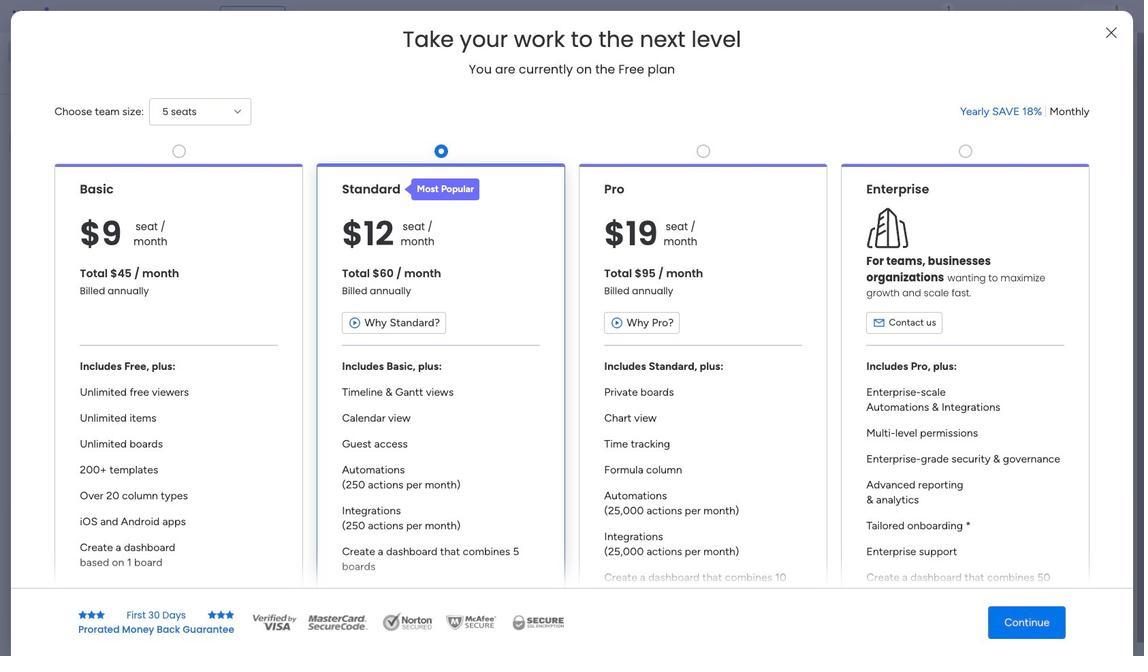 Task type: describe. For each thing, give the bounding box(es) containing it.
notifications image
[[903, 10, 917, 23]]

getting started element
[[920, 325, 1124, 380]]

1 vertical spatial option
[[8, 64, 166, 86]]

see plans image
[[226, 9, 238, 24]]

close recently visited image
[[211, 111, 227, 127]]

pro tier selected option
[[579, 163, 828, 615]]

help image
[[1056, 10, 1070, 23]]

2 star image from the left
[[96, 610, 105, 620]]

2 add to favorites image from the left
[[627, 249, 641, 263]]

invite members image
[[963, 10, 977, 23]]

quick search results list box
[[211, 127, 887, 308]]

star image for 1st star image from the left
[[87, 610, 96, 620]]

3 star image from the left
[[226, 610, 235, 620]]

2 star image from the left
[[208, 610, 217, 620]]

section head inside standard tier selected option
[[405, 178, 480, 200]]

0 vertical spatial option
[[8, 41, 166, 63]]

1 star image from the left
[[78, 610, 87, 620]]

1 image
[[943, 1, 955, 16]]

workspace image for component icon
[[570, 552, 603, 585]]

update feed image
[[933, 10, 947, 23]]

norton secured image
[[378, 612, 439, 633]]

tier options list box
[[55, 139, 1090, 615]]

1 element
[[348, 324, 364, 341]]

2 vertical spatial option
[[0, 161, 174, 164]]

close update feed (inbox) image
[[211, 324, 227, 341]]



Task type: vqa. For each thing, say whether or not it's contained in the screenshot.
Help center element
yes



Task type: locate. For each thing, give the bounding box(es) containing it.
option
[[8, 41, 166, 63], [8, 64, 166, 86], [0, 161, 174, 164]]

workspace image left component icon
[[570, 552, 603, 585]]

enterprise tier selected option
[[842, 163, 1090, 615]]

workspace image for component image
[[233, 552, 266, 585]]

ssl encrypted image
[[504, 612, 573, 633]]

star image
[[87, 610, 96, 620], [96, 610, 105, 620], [217, 610, 226, 620]]

1 horizontal spatial add to favorites image
[[627, 249, 641, 263]]

0 horizontal spatial workspace image
[[233, 552, 266, 585]]

workspace image left component image
[[233, 552, 266, 585]]

3 star image from the left
[[217, 610, 226, 620]]

1 workspace image from the left
[[233, 552, 266, 585]]

search everything image
[[1026, 10, 1040, 23]]

2 workspace image from the left
[[570, 552, 603, 585]]

heading
[[403, 27, 742, 52]]

basic tier selected option
[[55, 163, 303, 615]]

2 horizontal spatial star image
[[226, 610, 235, 620]]

star image for 2nd star image from right
[[217, 610, 226, 620]]

mastercard secure code image
[[304, 612, 372, 633]]

1 horizontal spatial workspace image
[[570, 552, 603, 585]]

1 add to favorites image from the left
[[404, 249, 418, 263]]

component image
[[275, 572, 287, 585]]

section head
[[405, 178, 480, 200]]

templates image image
[[932, 103, 1112, 197]]

list box
[[0, 159, 174, 392]]

0 horizontal spatial star image
[[78, 610, 87, 620]]

help center element
[[920, 391, 1124, 445]]

mcafee secure image
[[444, 612, 499, 633]]

add to favorites image
[[404, 249, 418, 263], [627, 249, 641, 263]]

1 star image from the left
[[87, 610, 96, 620]]

0 horizontal spatial add to favorites image
[[404, 249, 418, 263]]

1 horizontal spatial star image
[[208, 610, 217, 620]]

standard tier selected option
[[317, 163, 566, 615]]

select product image
[[12, 10, 26, 23]]

workspace image
[[578, 556, 595, 581]]

star image
[[78, 610, 87, 620], [208, 610, 217, 620], [226, 610, 235, 620]]

workspace image
[[233, 552, 266, 585], [570, 552, 603, 585]]

monday marketplace image
[[993, 10, 1007, 23]]

verified by visa image
[[251, 612, 299, 633]]

ruby anderson image
[[1107, 5, 1129, 27]]

billing cycle selection group
[[961, 104, 1090, 119]]

component image
[[612, 572, 624, 585]]



